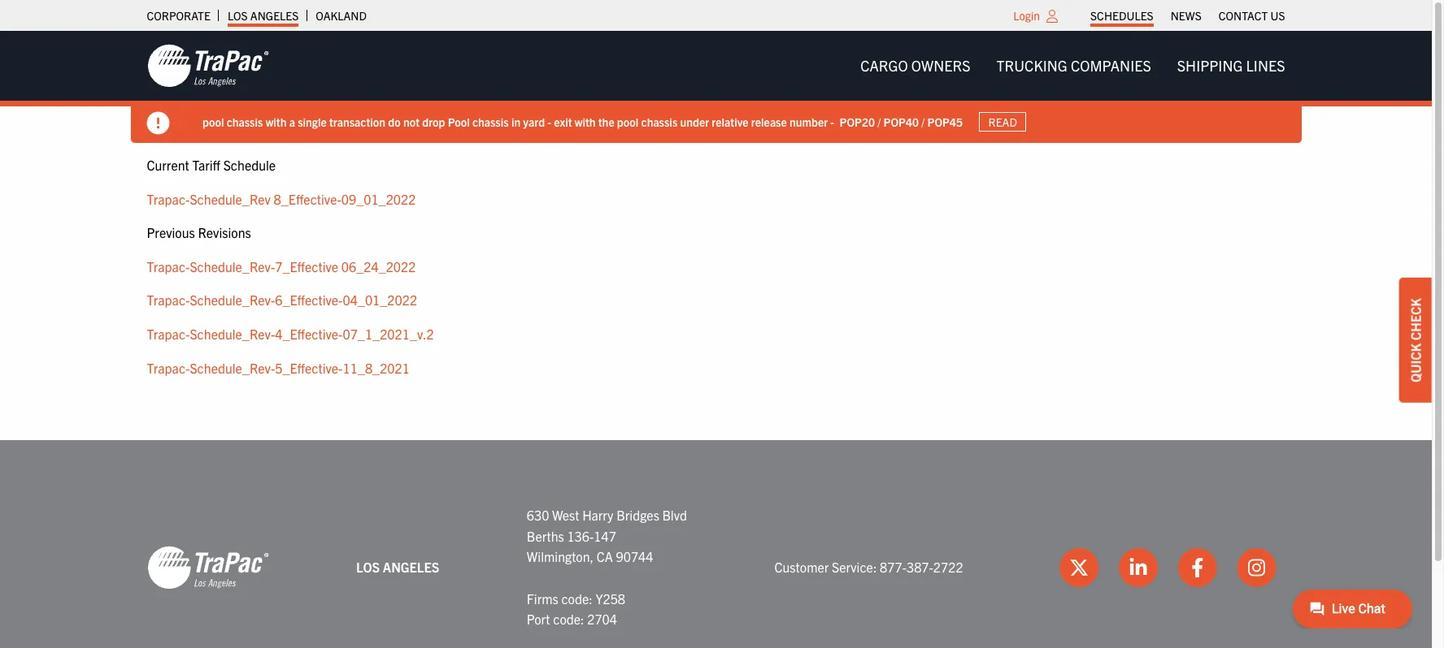 Task type: locate. For each thing, give the bounding box(es) containing it.
schedule_rev- for 4_effective-
[[190, 326, 275, 342]]

1 vertical spatial los
[[356, 560, 380, 576]]

2 - from the left
[[830, 114, 834, 129]]

los angeles
[[228, 8, 299, 23], [356, 560, 439, 576]]

single
[[297, 114, 326, 129]]

0 vertical spatial los
[[228, 8, 248, 23]]

angeles
[[250, 8, 299, 23], [383, 560, 439, 576]]

1 vertical spatial los angeles image
[[147, 546, 269, 591]]

schedule_rev- down the trapac-schedule_rev-7_effective 06_24_2022
[[190, 292, 275, 308]]

- left the exit on the left top of page
[[547, 114, 551, 129]]

chassis left under
[[641, 114, 677, 129]]

chassis left in on the top left of the page
[[472, 114, 508, 129]]

tariff
[[192, 157, 220, 173]]

1 pool from the left
[[202, 114, 224, 129]]

2 with from the left
[[574, 114, 595, 129]]

solid image
[[147, 112, 170, 135]]

pop20
[[839, 114, 875, 129]]

schedule_rev
[[190, 191, 271, 207]]

code: right port
[[553, 612, 584, 628]]

3 schedule_rev- from the top
[[190, 326, 275, 342]]

schedules
[[1090, 8, 1154, 23]]

schedule_rev- down revisions
[[190, 258, 275, 275]]

0 horizontal spatial -
[[547, 114, 551, 129]]

menu bar up shipping
[[1082, 4, 1294, 27]]

los angeles image
[[147, 43, 269, 89], [147, 546, 269, 591]]

schedule_rev- down trapac-schedule_rev-4_effective-07_1_2021_v.2 at the left of page
[[190, 360, 275, 376]]

0 horizontal spatial with
[[265, 114, 286, 129]]

0 vertical spatial angeles
[[250, 8, 299, 23]]

1 schedule_rev- from the top
[[190, 258, 275, 275]]

with
[[265, 114, 286, 129], [574, 114, 595, 129]]

check
[[1408, 299, 1424, 341]]

1 horizontal spatial los angeles
[[356, 560, 439, 576]]

trapac- for trapac-schedule_rev 8_effective-09_01_2022
[[147, 191, 190, 207]]

3 chassis from the left
[[641, 114, 677, 129]]

west
[[552, 508, 579, 524]]

schedule_rev- for 6_effective-
[[190, 292, 275, 308]]

footer
[[0, 441, 1432, 649]]

0 vertical spatial los angeles image
[[147, 43, 269, 89]]

schedule_rev-
[[190, 258, 275, 275], [190, 292, 275, 308], [190, 326, 275, 342], [190, 360, 275, 376]]

/
[[877, 114, 880, 129], [921, 114, 924, 129]]

in
[[511, 114, 520, 129]]

trapac-
[[147, 191, 190, 207], [147, 258, 190, 275], [147, 292, 190, 308], [147, 326, 190, 342], [147, 360, 190, 376]]

2704
[[587, 612, 617, 628]]

schedules link
[[1090, 4, 1154, 27]]

menu bar down light icon
[[847, 49, 1298, 82]]

2 chassis from the left
[[472, 114, 508, 129]]

previous revisions
[[147, 225, 251, 241]]

menu bar
[[1082, 4, 1294, 27], [847, 49, 1298, 82]]

pool right the
[[617, 114, 638, 129]]

bridges
[[616, 508, 659, 524]]

under
[[680, 114, 709, 129]]

contact us link
[[1219, 4, 1285, 27]]

1 horizontal spatial chassis
[[472, 114, 508, 129]]

ca
[[597, 549, 613, 565]]

4_effective-
[[275, 326, 343, 342]]

oakland
[[316, 8, 367, 23]]

pool up current tariff schedule
[[202, 114, 224, 129]]

with left a on the top left
[[265, 114, 286, 129]]

0 horizontal spatial angeles
[[250, 8, 299, 23]]

-
[[547, 114, 551, 129], [830, 114, 834, 129]]

us
[[1270, 8, 1285, 23]]

11_8_2021
[[343, 360, 410, 376]]

schedule_rev- for 5_effective-
[[190, 360, 275, 376]]

1 chassis from the left
[[226, 114, 263, 129]]

revisions
[[198, 225, 251, 241]]

1 vertical spatial menu bar
[[847, 49, 1298, 82]]

a
[[289, 114, 295, 129]]

previous
[[147, 225, 195, 241]]

quick check
[[1408, 299, 1424, 383]]

menu bar inside banner
[[847, 49, 1298, 82]]

pool
[[202, 114, 224, 129], [617, 114, 638, 129]]

banner containing cargo owners
[[0, 31, 1444, 143]]

pop40
[[883, 114, 918, 129]]

0 horizontal spatial pool
[[202, 114, 224, 129]]

/ left pop40
[[877, 114, 880, 129]]

relative
[[711, 114, 748, 129]]

1 horizontal spatial pool
[[617, 114, 638, 129]]

- right number on the top
[[830, 114, 834, 129]]

menu bar containing schedules
[[1082, 4, 1294, 27]]

code:
[[561, 591, 593, 607], [553, 612, 584, 628]]

trapac- for trapac-schedule_rev-5_effective-11_8_2021
[[147, 360, 190, 376]]

90744
[[616, 549, 653, 565]]

0 horizontal spatial /
[[877, 114, 880, 129]]

0 vertical spatial los angeles
[[228, 8, 299, 23]]

07_1_2021_v.2
[[343, 326, 434, 342]]

companies
[[1071, 56, 1151, 75]]

630 west harry bridges blvd berths 136-147 wilmington, ca 90744
[[527, 508, 687, 565]]

1 horizontal spatial -
[[830, 114, 834, 129]]

cargo owners link
[[847, 49, 984, 82]]

630
[[527, 508, 549, 524]]

the
[[598, 114, 614, 129]]

pool chassis with a single transaction  do not drop pool chassis in yard -  exit with the pool chassis under relative release number -  pop20 / pop40 / pop45
[[202, 114, 962, 129]]

login link
[[1013, 8, 1040, 23]]

menu bar containing cargo owners
[[847, 49, 1298, 82]]

main content
[[131, 155, 1301, 392]]

/ left pop45
[[921, 114, 924, 129]]

news
[[1171, 8, 1202, 23]]

schedule_rev- up trapac-schedule_rev-5_effective-11_8_2021
[[190, 326, 275, 342]]

2 / from the left
[[921, 114, 924, 129]]

4 trapac- from the top
[[147, 326, 190, 342]]

trapac- for trapac-schedule_rev-4_effective-07_1_2021_v.2
[[147, 326, 190, 342]]

chassis up the schedule
[[226, 114, 263, 129]]

5 trapac- from the top
[[147, 360, 190, 376]]

1 horizontal spatial /
[[921, 114, 924, 129]]

0 horizontal spatial chassis
[[226, 114, 263, 129]]

login
[[1013, 8, 1040, 23]]

with left the
[[574, 114, 595, 129]]

2 schedule_rev- from the top
[[190, 292, 275, 308]]

code: up 2704
[[561, 591, 593, 607]]

shipping lines
[[1177, 56, 1285, 75]]

1 horizontal spatial with
[[574, 114, 595, 129]]

2 horizontal spatial chassis
[[641, 114, 677, 129]]

service:
[[832, 560, 877, 576]]

7_effective
[[275, 258, 338, 275]]

banner
[[0, 31, 1444, 143]]

quick check link
[[1399, 278, 1432, 403]]

1 trapac- from the top
[[147, 191, 190, 207]]

pop45
[[927, 114, 962, 129]]

not
[[403, 114, 419, 129]]

news link
[[1171, 4, 1202, 27]]

trapac-schedule_rev-5_effective-11_8_2021 link
[[147, 360, 410, 376]]

5_effective-
[[275, 360, 343, 376]]

2 trapac- from the top
[[147, 258, 190, 275]]

los
[[228, 8, 248, 23], [356, 560, 380, 576]]

3 trapac- from the top
[[147, 292, 190, 308]]

trapac-schedule_rev-5_effective-11_8_2021
[[147, 360, 410, 376]]

1 horizontal spatial angeles
[[383, 560, 439, 576]]

shipping
[[1177, 56, 1243, 75]]

corporate
[[147, 8, 210, 23]]

firms
[[527, 591, 558, 607]]

trucking
[[997, 56, 1067, 75]]

0 horizontal spatial los angeles
[[228, 8, 299, 23]]

4 schedule_rev- from the top
[[190, 360, 275, 376]]

877-
[[880, 560, 907, 576]]

0 vertical spatial menu bar
[[1082, 4, 1294, 27]]

yard
[[523, 114, 544, 129]]



Task type: vqa. For each thing, say whether or not it's contained in the screenshot.
right "angeles"
yes



Task type: describe. For each thing, give the bounding box(es) containing it.
light image
[[1047, 10, 1058, 23]]

owners
[[911, 56, 970, 75]]

schedule
[[223, 157, 276, 173]]

0 vertical spatial code:
[[561, 591, 593, 607]]

contact us
[[1219, 8, 1285, 23]]

harry
[[582, 508, 614, 524]]

quick
[[1408, 344, 1424, 383]]

trapac-schedule_rev-6_effective-04_01_2022
[[147, 292, 417, 308]]

1 horizontal spatial los
[[356, 560, 380, 576]]

oakland link
[[316, 4, 367, 27]]

exit
[[554, 114, 572, 129]]

trapac-schedule_rev 8_effective-09_01_2022
[[147, 191, 416, 207]]

transaction
[[329, 114, 385, 129]]

shipping lines link
[[1164, 49, 1298, 82]]

y258
[[596, 591, 625, 607]]

1 los angeles image from the top
[[147, 43, 269, 89]]

04_01_2022
[[343, 292, 417, 308]]

customer service: 877-387-2722
[[775, 560, 963, 576]]

1 with from the left
[[265, 114, 286, 129]]

09_01_2022
[[341, 191, 416, 207]]

136-
[[567, 528, 594, 545]]

147
[[594, 528, 616, 545]]

contact
[[1219, 8, 1268, 23]]

2722
[[933, 560, 963, 576]]

trucking companies
[[997, 56, 1151, 75]]

wilmington,
[[527, 549, 594, 565]]

1 - from the left
[[547, 114, 551, 129]]

pool
[[447, 114, 469, 129]]

los angeles link
[[228, 4, 299, 27]]

2 pool from the left
[[617, 114, 638, 129]]

trapac-schedule_rev 8_effective-09_01_2022 link
[[147, 191, 416, 207]]

2 los angeles image from the top
[[147, 546, 269, 591]]

trucking companies link
[[984, 49, 1164, 82]]

trapac-schedule_rev-4_effective-07_1_2021_v.2 link
[[147, 326, 434, 342]]

current tariff schedule
[[147, 157, 276, 173]]

trapac-schedule_rev-7_effective 06_24_2022 link
[[147, 258, 416, 275]]

trapac- for trapac-schedule_rev-7_effective 06_24_2022
[[147, 258, 190, 275]]

release
[[751, 114, 786, 129]]

06_24_2022
[[341, 258, 416, 275]]

6_effective-
[[275, 292, 343, 308]]

port
[[527, 612, 550, 628]]

trapac-schedule_rev-6_effective-04_01_2022 link
[[147, 292, 417, 308]]

1 / from the left
[[877, 114, 880, 129]]

customer
[[775, 560, 829, 576]]

387-
[[907, 560, 933, 576]]

lines
[[1246, 56, 1285, 75]]

cargo
[[860, 56, 908, 75]]

trapac-schedule_rev-4_effective-07_1_2021_v.2
[[147, 326, 434, 342]]

trapac- for trapac-schedule_rev-6_effective-04_01_2022
[[147, 292, 190, 308]]

0 horizontal spatial los
[[228, 8, 248, 23]]

corporate link
[[147, 4, 210, 27]]

trapac-schedule_rev-7_effective 06_24_2022
[[147, 258, 416, 275]]

berths
[[527, 528, 564, 545]]

footer containing 630 west harry bridges blvd
[[0, 441, 1432, 649]]

cargo owners
[[860, 56, 970, 75]]

read
[[988, 115, 1017, 129]]

number
[[789, 114, 827, 129]]

1 vertical spatial angeles
[[383, 560, 439, 576]]

do
[[388, 114, 400, 129]]

current
[[147, 157, 189, 173]]

drop
[[422, 114, 445, 129]]

main content containing current tariff schedule
[[131, 155, 1301, 392]]

8_effective-
[[274, 191, 341, 207]]

1 vertical spatial code:
[[553, 612, 584, 628]]

schedule_rev- for 7_effective
[[190, 258, 275, 275]]

1 vertical spatial los angeles
[[356, 560, 439, 576]]

read link
[[979, 112, 1026, 132]]

firms code:  y258 port code:  2704
[[527, 591, 625, 628]]

blvd
[[662, 508, 687, 524]]



